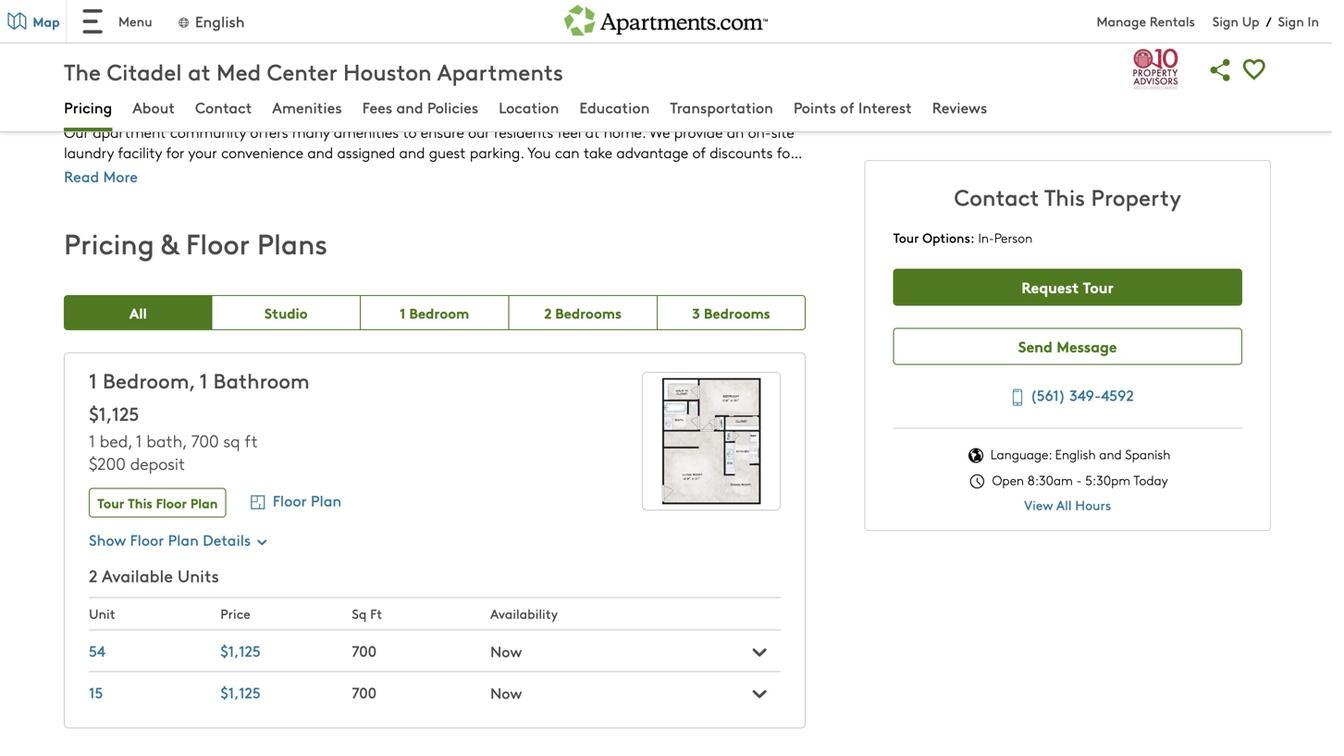 Task type: describe. For each thing, give the bounding box(es) containing it.
pricing button
[[64, 97, 112, 121]]

1 inside button
[[400, 302, 406, 322]]

availability
[[490, 605, 558, 623]]

points of interest
[[794, 97, 912, 117]]

message
[[1057, 335, 1117, 357]]

bedroom
[[409, 302, 469, 322]]

transportation
[[670, 97, 773, 117]]

fees and policies button
[[362, 97, 478, 121]]

bed
[[100, 429, 128, 452]]

tour options: in-person
[[893, 229, 1033, 247]]

54
[[89, 640, 105, 661]]

unit
[[89, 605, 115, 623]]

2 for 2 bedrooms
[[544, 302, 551, 322]]

1 bedroom, 1 bathroom $1,125 1 bed , 1 bath , 700 sq ft $200 deposit
[[89, 366, 310, 475]]

bedrooms for 2 bedrooms
[[555, 302, 622, 322]]

up
[[1242, 12, 1260, 30]]

amenities
[[272, 97, 342, 117]]

tour for tour options: in-person
[[893, 229, 919, 247]]

at
[[188, 56, 210, 86]]

$200
[[89, 452, 126, 475]]

manage
[[1097, 12, 1146, 30]]

request
[[1022, 276, 1079, 297]]

pricing for pricing & floor plans
[[64, 223, 154, 262]]

pricing for 'pricing' button
[[64, 97, 112, 117]]

tour this floor plan
[[97, 494, 218, 512]]

map link
[[0, 0, 67, 43]]

3 bedrooms
[[692, 302, 770, 322]]

fees and policies
[[362, 97, 478, 117]]

&
[[161, 223, 178, 262]]

monthly rent $950 - $1,700
[[107, 40, 210, 86]]

1 right bed
[[136, 429, 142, 452]]

person
[[994, 229, 1033, 247]]

center
[[267, 56, 337, 86]]

interest
[[858, 97, 912, 117]]

share listing image
[[1204, 53, 1238, 87]]

transportation button
[[670, 97, 773, 121]]

property management company logo image
[[1133, 48, 1178, 90]]

bedroom,
[[103, 366, 195, 394]]

700 inside 1 bedroom, 1 bathroom $1,125 1 bed , 1 bath , 700 sq ft $200 deposit
[[191, 429, 219, 452]]

studio inside button
[[265, 302, 308, 322]]

send message
[[1018, 335, 1117, 357]]

open
[[992, 471, 1024, 489]]

bedrooms inside the bedrooms studio - 3 bd
[[295, 40, 362, 61]]

studio button
[[212, 295, 361, 330]]

houston
[[343, 56, 432, 86]]

tour this floor plan button
[[89, 488, 226, 518]]

(561)
[[1030, 384, 1066, 405]]

2 for 2 available units
[[89, 564, 98, 587]]

about
[[133, 97, 175, 117]]

manage rentals link
[[1097, 12, 1213, 30]]

english link
[[176, 11, 245, 31]]

options:
[[923, 229, 975, 247]]

fees
[[362, 97, 392, 117]]

policies
[[427, 97, 478, 117]]

rent
[[165, 40, 196, 61]]

sq
[[223, 429, 240, 452]]

studio inside the bedrooms studio - 3 bd
[[295, 62, 345, 86]]

available
[[102, 564, 173, 587]]

education button
[[579, 97, 650, 121]]

monthly
[[107, 40, 161, 61]]

show
[[89, 529, 126, 550]]

bedrooms studio - 3 bd
[[295, 40, 395, 86]]

1 sign from the left
[[1213, 12, 1239, 30]]

700 for 15
[[352, 682, 377, 703]]

view
[[1024, 496, 1053, 514]]

54 button
[[89, 640, 105, 661]]

about button
[[133, 97, 175, 121]]

the citadel at med center houston apartments
[[64, 56, 563, 86]]

and inside button
[[396, 97, 423, 117]]

1 right bedroom,
[[200, 366, 208, 394]]

1 inside bathrooms 1 - 2 ba
[[480, 62, 487, 86]]

spanish
[[1125, 446, 1171, 463]]

tour inside request tour button
[[1083, 276, 1114, 297]]

contact button
[[195, 97, 252, 121]]

plans
[[257, 223, 328, 262]]

all inside button
[[129, 302, 147, 322]]

contact for contact this property
[[954, 181, 1039, 212]]

2 available units
[[89, 564, 219, 587]]

4592
[[1101, 384, 1134, 405]]

all button
[[64, 295, 212, 330]]

bd
[[375, 62, 395, 86]]

700 for 54
[[352, 640, 377, 661]]

(561) 349-4592
[[1030, 384, 1134, 405]]

open 8:30am - 5:30pm today
[[989, 471, 1168, 489]]

apartments
[[437, 56, 563, 86]]

rentals
[[1150, 12, 1195, 30]]

ft
[[370, 605, 382, 623]]

map
[[33, 12, 60, 31]]

pricing & floor plans
[[64, 223, 328, 262]]

the
[[64, 56, 101, 86]]

1 bedroom button
[[361, 295, 509, 330]]

now for 54
[[490, 641, 522, 661]]



Task type: vqa. For each thing, say whether or not it's contained in the screenshot.


Task type: locate. For each thing, give the bounding box(es) containing it.
studio down plans
[[265, 302, 308, 322]]

1
[[480, 62, 487, 86], [400, 302, 406, 322], [89, 366, 97, 394], [200, 366, 208, 394], [89, 429, 95, 452], [136, 429, 142, 452]]

1 vertical spatial pricing
[[64, 223, 154, 262]]

language: english and spanish
[[987, 446, 1171, 463]]

2 horizontal spatial 2
[[544, 302, 551, 322]]

all
[[129, 302, 147, 322], [1056, 496, 1072, 514]]

apartments.com logo image
[[564, 0, 768, 36]]

citadel
[[107, 56, 182, 86]]

- inside the bedrooms studio - 3 bd
[[349, 62, 357, 86]]

2 vertical spatial $1,125
[[220, 682, 261, 703]]

1 horizontal spatial sign
[[1278, 12, 1304, 30]]

0 vertical spatial 3
[[361, 62, 370, 86]]

2 inside bathrooms 1 - 2 ba
[[503, 62, 512, 86]]

tour right request
[[1083, 276, 1114, 297]]

bedrooms
[[295, 40, 362, 61], [555, 302, 622, 322], [704, 302, 770, 322]]

1 , from the left
[[128, 429, 132, 452]]

$1,125 inside 1 bedroom, 1 bathroom $1,125 1 bed , 1 bath , 700 sq ft $200 deposit
[[89, 401, 139, 426]]

0 vertical spatial tour
[[893, 229, 919, 247]]

3
[[361, 62, 370, 86], [692, 302, 700, 322]]

sq
[[352, 605, 367, 623]]

sign left up
[[1213, 12, 1239, 30]]

1 vertical spatial all
[[1056, 496, 1072, 514]]

- for 1
[[492, 62, 499, 86]]

now for 15
[[490, 682, 522, 703]]

now
[[490, 641, 522, 661], [490, 682, 522, 703]]

square feet
[[639, 40, 717, 61]]

manage rentals sign up / sign in
[[1097, 12, 1319, 30]]

0 horizontal spatial 3
[[361, 62, 370, 86]]

0 horizontal spatial ,
[[128, 429, 132, 452]]

3 bedrooms button
[[658, 295, 806, 330]]

studio up amenities
[[295, 62, 345, 86]]

request tour button
[[893, 269, 1242, 306]]

pricing down the
[[64, 97, 112, 117]]

1 vertical spatial english
[[1055, 446, 1096, 463]]

1 vertical spatial and
[[1099, 446, 1122, 463]]

0 vertical spatial 2
[[503, 62, 512, 86]]

show floor plan details button
[[89, 529, 269, 550]]

all up bedroom,
[[129, 302, 147, 322]]

1 vertical spatial $1,125
[[220, 640, 261, 661]]

1 vertical spatial 3
[[692, 302, 700, 322]]

1 horizontal spatial tour
[[893, 229, 919, 247]]

bedrooms for 3 bedrooms
[[704, 302, 770, 322]]

1 horizontal spatial and
[[1099, 446, 1122, 463]]

2 sign from the left
[[1278, 12, 1304, 30]]

2 horizontal spatial bedrooms
[[704, 302, 770, 322]]

0 horizontal spatial bedrooms
[[295, 40, 362, 61]]

0 vertical spatial 700
[[191, 429, 219, 452]]

bathrooms 1 - 2 ba
[[480, 40, 554, 86]]

0 horizontal spatial 2
[[89, 564, 98, 587]]

1 vertical spatial this
[[128, 494, 152, 512]]

contact up in-
[[954, 181, 1039, 212]]

sign left in
[[1278, 12, 1304, 30]]

contact
[[195, 97, 252, 117], [954, 181, 1039, 212]]

0 vertical spatial contact
[[195, 97, 252, 117]]

2 pricing from the top
[[64, 223, 154, 262]]

1 down bathrooms
[[480, 62, 487, 86]]

this for tour
[[128, 494, 152, 512]]

show floor plan details
[[89, 529, 251, 550]]

2 vertical spatial 2
[[89, 564, 98, 587]]

1 vertical spatial contact
[[954, 181, 1039, 212]]

-
[[149, 62, 157, 86], [349, 62, 357, 86], [492, 62, 499, 86], [1076, 471, 1082, 489]]

units
[[178, 564, 219, 587]]

1 horizontal spatial english
[[1055, 446, 1096, 463]]

15 button
[[89, 682, 103, 703]]

- inside monthly rent $950 - $1,700
[[149, 62, 157, 86]]

, left "sq"
[[182, 429, 187, 452]]

send
[[1018, 335, 1053, 357]]

and up 5:30pm
[[1099, 446, 1122, 463]]

floor
[[186, 223, 250, 262], [273, 490, 307, 510], [156, 494, 187, 512], [130, 529, 164, 550]]

0 vertical spatial all
[[129, 302, 147, 322]]

1 bedroom
[[400, 302, 469, 322]]

1 vertical spatial tour
[[1083, 276, 1114, 297]]

0 vertical spatial english
[[195, 11, 245, 31]]

location
[[499, 97, 559, 117]]

1 left bedroom,
[[89, 366, 97, 394]]

2
[[503, 62, 512, 86], [544, 302, 551, 322], [89, 564, 98, 587]]

more
[[103, 166, 138, 186]]

1 horizontal spatial bedrooms
[[555, 302, 622, 322]]

and right fees
[[396, 97, 423, 117]]

1 vertical spatial studio
[[265, 302, 308, 322]]

1 horizontal spatial all
[[1056, 496, 1072, 514]]

this left property
[[1044, 181, 1085, 212]]

2 vertical spatial 700
[[352, 682, 377, 703]]

this for contact
[[1044, 181, 1085, 212]]

feet
[[689, 40, 717, 61]]

1 horizontal spatial 3
[[692, 302, 700, 322]]

ft
[[245, 429, 258, 452]]

3 inside button
[[692, 302, 700, 322]]

reviews
[[932, 97, 987, 117]]

this down the "deposit"
[[128, 494, 152, 512]]

amenities button
[[272, 97, 342, 121]]

tour for tour this floor plan
[[97, 494, 124, 512]]

bedrooms inside the 3 bedrooms button
[[704, 302, 770, 322]]

english up rent
[[195, 11, 245, 31]]

in
[[1308, 12, 1319, 30]]

price
[[220, 605, 251, 623]]

bedrooms inside the 2 bedrooms button
[[555, 302, 622, 322]]

15
[[89, 682, 103, 703]]

0 horizontal spatial this
[[128, 494, 152, 512]]

0 vertical spatial and
[[396, 97, 423, 117]]

- left bd
[[349, 62, 357, 86]]

request tour
[[1022, 276, 1114, 297]]

plan
[[311, 490, 341, 510], [190, 494, 218, 512], [168, 529, 199, 550]]

sign up link
[[1213, 12, 1260, 30]]

1 vertical spatial now
[[490, 682, 522, 703]]

med
[[216, 56, 261, 86]]

send message button
[[893, 328, 1242, 365]]

0 horizontal spatial english
[[195, 11, 245, 31]]

0 vertical spatial $1,125
[[89, 401, 139, 426]]

- right the $950
[[149, 62, 157, 86]]

1 horizontal spatial ,
[[182, 429, 187, 452]]

$1,125 for 15
[[220, 682, 261, 703]]

1 horizontal spatial this
[[1044, 181, 1085, 212]]

1 left bed
[[89, 429, 95, 452]]

sign in link
[[1278, 12, 1319, 30]]

bath
[[147, 429, 182, 452]]

$1,125 for 54
[[220, 640, 261, 661]]

1 pricing from the top
[[64, 97, 112, 117]]

- down language: english and spanish
[[1076, 471, 1082, 489]]

2 bedrooms button
[[509, 295, 658, 330]]

ba
[[517, 62, 537, 86]]

bathrooms
[[480, 40, 554, 61]]

2 inside button
[[544, 302, 551, 322]]

pricing
[[64, 97, 112, 117], [64, 223, 154, 262]]

bathroom
[[213, 366, 310, 394]]

deposit
[[130, 452, 185, 475]]

education
[[579, 97, 650, 117]]

2 vertical spatial tour
[[97, 494, 124, 512]]

1 vertical spatial 700
[[352, 640, 377, 661]]

(561) 349-4592 link
[[1001, 382, 1134, 410]]

today
[[1134, 471, 1168, 489]]

1 horizontal spatial 2
[[503, 62, 512, 86]]

pricing left "&"
[[64, 223, 154, 262]]

floor plan button
[[247, 488, 341, 518]]

2 bedrooms
[[544, 302, 622, 322]]

- left the ba
[[492, 62, 499, 86]]

english up "open 8:30am - 5:30pm today"
[[1055, 446, 1096, 463]]

language:
[[991, 446, 1052, 463]]

all right view
[[1056, 496, 1072, 514]]

contact this property
[[954, 181, 1181, 212]]

1 horizontal spatial contact
[[954, 181, 1039, 212]]

sign
[[1213, 12, 1239, 30], [1278, 12, 1304, 30]]

tour inside tour this floor plan button
[[97, 494, 124, 512]]

- for 8:30am
[[1076, 471, 1082, 489]]

/
[[1266, 12, 1272, 30]]

700
[[191, 429, 219, 452], [352, 640, 377, 661], [352, 682, 377, 703]]

- inside bathrooms 1 - 2 ba
[[492, 62, 499, 86]]

location button
[[499, 97, 559, 121]]

0 horizontal spatial contact
[[195, 97, 252, 117]]

points
[[794, 97, 836, 117]]

this
[[1044, 181, 1085, 212], [128, 494, 152, 512]]

menu
[[118, 12, 152, 30]]

view all hours
[[1024, 496, 1111, 514]]

english
[[195, 11, 245, 31], [1055, 446, 1096, 463]]

0 vertical spatial pricing
[[64, 97, 112, 117]]

of
[[840, 97, 854, 117]]

0 horizontal spatial tour
[[97, 494, 124, 512]]

property
[[1091, 181, 1181, 212]]

1 vertical spatial 2
[[544, 302, 551, 322]]

in-
[[978, 229, 994, 247]]

this inside button
[[128, 494, 152, 512]]

1 left bedroom
[[400, 302, 406, 322]]

0 horizontal spatial all
[[129, 302, 147, 322]]

reviews button
[[932, 97, 987, 121]]

1 now from the top
[[490, 641, 522, 661]]

square
[[639, 40, 685, 61]]

0 vertical spatial studio
[[295, 62, 345, 86]]

3 inside the bedrooms studio - 3 bd
[[361, 62, 370, 86]]

details
[[203, 529, 251, 550]]

- for studio
[[349, 62, 357, 86]]

, right $200
[[128, 429, 132, 452]]

contact for contact button
[[195, 97, 252, 117]]

0 horizontal spatial sign
[[1213, 12, 1239, 30]]

0 vertical spatial this
[[1044, 181, 1085, 212]]

0 horizontal spatial and
[[396, 97, 423, 117]]

tour left options:
[[893, 229, 919, 247]]

2 , from the left
[[182, 429, 187, 452]]

tour up show
[[97, 494, 124, 512]]

2 now from the top
[[490, 682, 522, 703]]

0 vertical spatial now
[[490, 641, 522, 661]]

2 horizontal spatial tour
[[1083, 276, 1114, 297]]

contact down "med"
[[195, 97, 252, 117]]



